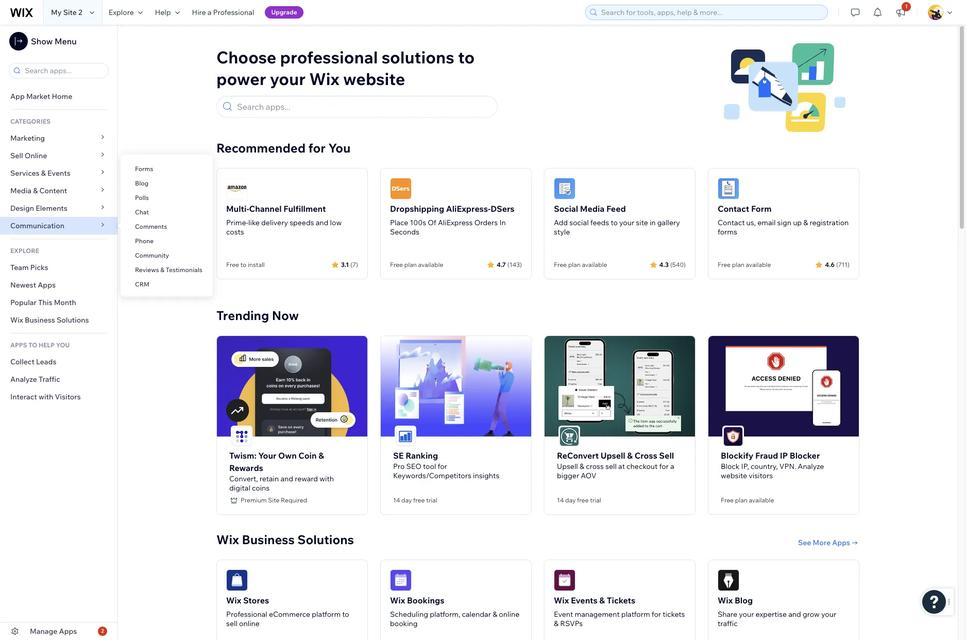 Task type: describe. For each thing, give the bounding box(es) containing it.
1 vertical spatial upsell
[[557, 462, 578, 471]]

premium
[[241, 496, 267, 504]]

design
[[10, 204, 34, 213]]

& up the media & content on the top left of the page
[[41, 169, 46, 178]]

recommended
[[216, 140, 306, 156]]

a inside reconvert upsell & cross sell upsell & cross sell at checkout for a bigger aov
[[671, 462, 674, 471]]

sell inside reconvert upsell & cross sell upsell & cross sell at checkout for a bigger aov
[[606, 462, 617, 471]]

solutions
[[382, 47, 454, 68]]

twism: your own coin & rewards icon image
[[232, 427, 252, 446]]

categories
[[10, 118, 51, 125]]

blockify fraud ip blocker block ip, country, vpn. analyze website visitors
[[721, 450, 824, 480]]

wix business solutions inside wix business solutions link
[[10, 315, 89, 325]]

14 day free trial for se
[[393, 496, 437, 504]]

feeds
[[591, 218, 609, 227]]

ip
[[780, 450, 788, 461]]

to inside "choose professional solutions to power your wix website"
[[458, 47, 475, 68]]

analyze inside blockify fraud ip blocker block ip, country, vpn. analyze website visitors
[[798, 462, 824, 471]]

interact with visitors
[[10, 392, 81, 402]]

contact form logo image
[[718, 178, 740, 199]]

dropshipping aliexpress-dsers logo image
[[390, 178, 412, 199]]

100s
[[410, 218, 426, 227]]

marketing
[[10, 133, 45, 143]]

plan down ip,
[[735, 496, 748, 504]]

4.6 (711)
[[825, 261, 850, 268]]

dropshipping aliexpress-dsers place 100s of aliexpress orders in seconds
[[390, 204, 515, 237]]

& inside twism: your own coin & rewards convert, retain and reward with digital coins
[[319, 450, 324, 461]]

wix inside the wix blog share your expertise and grow your traffic
[[718, 595, 733, 605]]

free for social media feed
[[554, 261, 567, 269]]

community link
[[121, 247, 213, 264]]

tickets
[[607, 595, 636, 605]]

design elements
[[10, 204, 67, 213]]

twism:
[[229, 450, 257, 461]]

apps for newest apps
[[38, 280, 56, 290]]

business inside wix business solutions link
[[25, 315, 55, 325]]

power
[[216, 69, 266, 89]]

platform inside wix stores professional ecommerce platform to sell online
[[312, 610, 341, 619]]

website inside "choose professional solutions to power your wix website"
[[343, 69, 405, 89]]

your inside social media feed add social feeds to your site in gallery style
[[620, 218, 635, 227]]

upgrade
[[271, 8, 297, 16]]

convert,
[[229, 474, 258, 483]]

interact with visitors link
[[0, 388, 118, 406]]

trending now
[[216, 308, 299, 323]]

digital
[[229, 483, 250, 493]]

trending
[[216, 308, 269, 323]]

comments
[[135, 223, 167, 230]]

blockify
[[721, 450, 754, 461]]

events inside wix events & tickets event management platform for tickets & rsvps
[[571, 595, 598, 605]]

1 vertical spatial wix business solutions
[[216, 532, 354, 547]]

coin
[[299, 450, 317, 461]]

4.7
[[497, 261, 506, 268]]

blockify fraud ip blocker icon image
[[724, 427, 743, 446]]

collect leads link
[[0, 353, 118, 371]]

elements
[[36, 204, 67, 213]]

social media feed logo image
[[554, 178, 576, 199]]

online inside wix bookings scheduling platform, calendar & online booking
[[499, 610, 520, 619]]

wix bookings logo image
[[390, 569, 412, 591]]

premium site required
[[241, 496, 307, 504]]

now
[[272, 308, 299, 323]]

form
[[751, 204, 772, 214]]

se ranking icon image
[[396, 427, 415, 446]]

(7)
[[351, 261, 358, 268]]

2 inside sidebar element
[[101, 628, 104, 634]]

online
[[25, 151, 47, 160]]

polls
[[135, 194, 149, 202]]

platform inside wix events & tickets event management platform for tickets & rsvps
[[622, 610, 650, 619]]

communication
[[10, 221, 66, 230]]

my site 2
[[51, 8, 82, 17]]

wix blog logo image
[[718, 569, 740, 591]]

fraud
[[756, 450, 778, 461]]

0 horizontal spatial a
[[208, 8, 212, 17]]

1 horizontal spatial business
[[242, 532, 295, 547]]

block
[[721, 462, 740, 471]]

se ranking poster image
[[381, 336, 531, 436]]

twism: your own coin & rewards poster image
[[217, 336, 367, 436]]

blockify fraud ip blocker poster image
[[709, 336, 859, 436]]

website inside blockify fraud ip blocker block ip, country, vpn. analyze website visitors
[[721, 471, 747, 480]]

cross
[[586, 462, 604, 471]]

calendar
[[462, 610, 491, 619]]

1 vertical spatial solutions
[[298, 532, 354, 547]]

0 horizontal spatial 2
[[78, 8, 82, 17]]

newest apps
[[10, 280, 56, 290]]

sell inside sidebar element
[[10, 151, 23, 160]]

wix inside wix events & tickets event management platform for tickets & rsvps
[[554, 595, 569, 605]]

traffic
[[718, 619, 738, 628]]

analyze inside sidebar element
[[10, 375, 37, 384]]

services & events link
[[0, 164, 118, 182]]

and inside the wix blog share your expertise and grow your traffic
[[789, 610, 801, 619]]

in
[[650, 218, 656, 227]]

aliexpress
[[438, 218, 473, 227]]

like
[[248, 218, 260, 227]]

available for aliexpress-
[[418, 261, 443, 269]]

& down the reconvert
[[580, 462, 585, 471]]

search apps... field inside sidebar element
[[22, 63, 105, 78]]

phone link
[[121, 232, 213, 250]]

available for media
[[582, 261, 607, 269]]

for inside the 'se ranking pro seo tool for keywords/competitors insights'
[[438, 462, 447, 471]]

sell online
[[10, 151, 47, 160]]

chat
[[135, 208, 149, 216]]

sell inside reconvert upsell & cross sell upsell & cross sell at checkout for a bigger aov
[[659, 450, 674, 461]]

your inside "choose professional solutions to power your wix website"
[[270, 69, 306, 89]]

Search for tools, apps, help & more... field
[[598, 5, 825, 20]]

se ranking pro seo tool for keywords/competitors insights
[[393, 450, 500, 480]]

choose professional solutions to power your wix website
[[216, 47, 475, 89]]

wix up wix stores logo
[[216, 532, 239, 547]]

media & content link
[[0, 182, 118, 199]]

hire a professional link
[[186, 0, 260, 25]]

crm
[[135, 280, 149, 288]]

free plan available for contact
[[718, 261, 771, 269]]

crm link
[[121, 276, 213, 293]]

with inside twism: your own coin & rewards convert, retain and reward with digital coins
[[320, 474, 334, 483]]

manage apps
[[30, 627, 77, 636]]

for left you at top left
[[308, 140, 326, 156]]

forms link
[[121, 160, 213, 178]]

community
[[135, 252, 169, 259]]

14 day free trial for reconvert
[[557, 496, 601, 504]]

orders
[[475, 218, 498, 227]]

app market home
[[10, 92, 72, 101]]

apps
[[10, 341, 27, 349]]

visitors
[[55, 392, 81, 402]]

media inside social media feed add social feeds to your site in gallery style
[[580, 204, 605, 214]]

media inside sidebar element
[[10, 186, 31, 195]]

& left rsvps
[[554, 619, 559, 628]]

country,
[[751, 462, 778, 471]]

dropshipping
[[390, 204, 444, 214]]

for inside wix events & tickets event management platform for tickets & rsvps
[[652, 610, 661, 619]]

bigger
[[557, 471, 579, 480]]

blog link
[[121, 175, 213, 192]]

free plan available for dropshipping
[[390, 261, 443, 269]]

1 horizontal spatial search apps... field
[[234, 96, 493, 117]]

visitors
[[749, 471, 773, 480]]

marketing link
[[0, 129, 118, 147]]

multi-channel fulfillment prime-like delivery speeds and low costs
[[226, 204, 342, 237]]

sell inside wix stores professional ecommerce platform to sell online
[[226, 619, 238, 628]]

your right grow
[[822, 610, 837, 619]]

free plan available for social
[[554, 261, 607, 269]]

picks
[[30, 263, 48, 272]]

free for reconvert
[[577, 496, 589, 504]]

services & events
[[10, 169, 70, 178]]

professional for a
[[213, 8, 254, 17]]

se
[[393, 450, 404, 461]]

collect leads
[[10, 357, 56, 366]]

& up the management
[[600, 595, 605, 605]]

3.1 (7)
[[341, 261, 358, 268]]

this
[[38, 298, 52, 307]]

free for dropshipping aliexpress-dsers
[[390, 261, 403, 269]]

social
[[570, 218, 589, 227]]

free for multi-channel fulfillment
[[226, 261, 239, 269]]

trial for upsell
[[590, 496, 601, 504]]

feed
[[607, 204, 626, 214]]

sign
[[778, 218, 792, 227]]



Task type: locate. For each thing, give the bounding box(es) containing it.
2 14 day free trial from the left
[[557, 496, 601, 504]]

1 horizontal spatial free
[[577, 496, 589, 504]]

upgrade button
[[265, 6, 303, 19]]

0 horizontal spatial media
[[10, 186, 31, 195]]

2 vertical spatial apps
[[59, 627, 77, 636]]

2 vertical spatial and
[[789, 610, 801, 619]]

wix bookings scheduling platform, calendar & online booking
[[390, 595, 520, 628]]

0 vertical spatial contact
[[718, 204, 750, 214]]

1 horizontal spatial blog
[[735, 595, 753, 605]]

1 vertical spatial contact
[[718, 218, 745, 227]]

0 horizontal spatial online
[[239, 619, 260, 628]]

0 vertical spatial apps
[[38, 280, 56, 290]]

0 vertical spatial media
[[10, 186, 31, 195]]

wix up the event
[[554, 595, 569, 605]]

available for form
[[746, 261, 771, 269]]

14 day free trial
[[393, 496, 437, 504], [557, 496, 601, 504]]

sell left online
[[10, 151, 23, 160]]

contact left the us,
[[718, 218, 745, 227]]

wix up share
[[718, 595, 733, 605]]

0 vertical spatial business
[[25, 315, 55, 325]]

solutions inside sidebar element
[[57, 315, 89, 325]]

plan for social
[[568, 261, 581, 269]]

free down aov
[[577, 496, 589, 504]]

for left tickets
[[652, 610, 661, 619]]

help
[[39, 341, 55, 349]]

tickets
[[663, 610, 685, 619]]

2 horizontal spatial and
[[789, 610, 801, 619]]

free down style
[[554, 261, 567, 269]]

search apps... field up home
[[22, 63, 105, 78]]

to inside social media feed add social feeds to your site in gallery style
[[611, 218, 618, 227]]

rsvps
[[560, 619, 583, 628]]

& left cross
[[627, 450, 633, 461]]

0 horizontal spatial solutions
[[57, 315, 89, 325]]

help button
[[149, 0, 186, 25]]

keywords/competitors
[[393, 471, 472, 480]]

0 horizontal spatial events
[[47, 169, 70, 178]]

14 for se
[[393, 496, 400, 504]]

analyze down blocker
[[798, 462, 824, 471]]

for
[[308, 140, 326, 156], [438, 462, 447, 471], [659, 462, 669, 471], [652, 610, 661, 619]]

0 vertical spatial events
[[47, 169, 70, 178]]

events up the management
[[571, 595, 598, 605]]

1 vertical spatial sell
[[659, 450, 674, 461]]

0 horizontal spatial with
[[39, 392, 53, 402]]

2 free from the left
[[577, 496, 589, 504]]

wix down professional
[[309, 69, 340, 89]]

0 vertical spatial a
[[208, 8, 212, 17]]

manage
[[30, 627, 57, 636]]

0 vertical spatial website
[[343, 69, 405, 89]]

trial down 'keywords/competitors'
[[426, 496, 437, 504]]

site for premium
[[268, 496, 280, 504]]

0 vertical spatial 2
[[78, 8, 82, 17]]

you
[[56, 341, 70, 349]]

wix events & tickets logo image
[[554, 569, 576, 591]]

2 right my on the top of page
[[78, 8, 82, 17]]

sell left at
[[606, 462, 617, 471]]

1 horizontal spatial with
[[320, 474, 334, 483]]

0 horizontal spatial upsell
[[557, 462, 578, 471]]

0 horizontal spatial platform
[[312, 610, 341, 619]]

apps up this
[[38, 280, 56, 290]]

apps
[[38, 280, 56, 290], [833, 538, 850, 547], [59, 627, 77, 636]]

0 vertical spatial solutions
[[57, 315, 89, 325]]

blog up share
[[735, 595, 753, 605]]

free plan available down style
[[554, 261, 607, 269]]

cross
[[635, 450, 658, 461]]

0 horizontal spatial analyze
[[10, 375, 37, 384]]

& right coin
[[319, 450, 324, 461]]

day down the bigger
[[565, 496, 576, 504]]

0 horizontal spatial business
[[25, 315, 55, 325]]

1 vertical spatial events
[[571, 595, 598, 605]]

0 horizontal spatial wix business solutions
[[10, 315, 89, 325]]

1 horizontal spatial platform
[[622, 610, 650, 619]]

2 platform from the left
[[622, 610, 650, 619]]

media up design on the left
[[10, 186, 31, 195]]

day for reconvert
[[565, 496, 576, 504]]

see
[[798, 538, 811, 547]]

to inside wix stores professional ecommerce platform to sell online
[[342, 610, 349, 619]]

site for my
[[63, 8, 77, 17]]

1
[[905, 3, 908, 10]]

collect
[[10, 357, 34, 366]]

low
[[330, 218, 342, 227]]

platform down tickets
[[622, 610, 650, 619]]

1 horizontal spatial day
[[565, 496, 576, 504]]

0 horizontal spatial sell
[[226, 619, 238, 628]]

1 vertical spatial apps
[[833, 538, 850, 547]]

4.3
[[660, 261, 669, 268]]

free down forms
[[718, 261, 731, 269]]

sell down wix stores logo
[[226, 619, 238, 628]]

0 vertical spatial search apps... field
[[22, 63, 105, 78]]

dsers
[[491, 204, 515, 214]]

free for contact form
[[718, 261, 731, 269]]

1 vertical spatial and
[[281, 474, 293, 483]]

management
[[575, 610, 620, 619]]

1 horizontal spatial upsell
[[601, 450, 626, 461]]

available down "feeds" at the top right of the page
[[582, 261, 607, 269]]

search apps... field down "choose professional solutions to power your wix website"
[[234, 96, 493, 117]]

free plan available down visitors
[[721, 496, 774, 504]]

1 free from the left
[[413, 496, 425, 504]]

plan down seconds
[[404, 261, 417, 269]]

trial for ranking
[[426, 496, 437, 504]]

professional for stores
[[226, 610, 267, 619]]

wix business solutions down this
[[10, 315, 89, 325]]

reviews
[[135, 266, 159, 274]]

popular this month link
[[0, 294, 118, 311]]

1 contact from the top
[[718, 204, 750, 214]]

solutions down 'month'
[[57, 315, 89, 325]]

a right hire
[[208, 8, 212, 17]]

own
[[278, 450, 297, 461]]

required
[[281, 496, 307, 504]]

1 horizontal spatial 14 day free trial
[[557, 496, 601, 504]]

1 vertical spatial professional
[[226, 610, 267, 619]]

upsell
[[601, 450, 626, 461], [557, 462, 578, 471]]

1 horizontal spatial media
[[580, 204, 605, 214]]

of
[[428, 218, 436, 227]]

1 vertical spatial media
[[580, 204, 605, 214]]

services
[[10, 169, 39, 178]]

0 horizontal spatial blog
[[135, 179, 149, 187]]

0 horizontal spatial sell
[[10, 151, 23, 160]]

1 vertical spatial business
[[242, 532, 295, 547]]

1 vertical spatial site
[[268, 496, 280, 504]]

show
[[31, 36, 53, 46]]

your right share
[[739, 610, 754, 619]]

your right "power"
[[270, 69, 306, 89]]

testimonials
[[166, 266, 202, 274]]

14 day free trial down aov
[[557, 496, 601, 504]]

traffic
[[39, 375, 60, 384]]

1 horizontal spatial wix business solutions
[[216, 532, 354, 547]]

1 vertical spatial with
[[320, 474, 334, 483]]

speeds
[[290, 218, 314, 227]]

& down "community" link
[[160, 266, 164, 274]]

1 horizontal spatial solutions
[[298, 532, 354, 547]]

analyze up the interact
[[10, 375, 37, 384]]

online down stores
[[239, 619, 260, 628]]

tool
[[423, 462, 436, 471]]

contact form contact us, email sign up & registration forms
[[718, 204, 849, 237]]

online right 'calendar'
[[499, 610, 520, 619]]

1 horizontal spatial and
[[316, 218, 329, 227]]

0 horizontal spatial 14 day free trial
[[393, 496, 437, 504]]

online inside wix stores professional ecommerce platform to sell online
[[239, 619, 260, 628]]

1 horizontal spatial events
[[571, 595, 598, 605]]

twism: your own coin & rewards convert, retain and reward with digital coins
[[229, 450, 334, 493]]

& inside the contact form contact us, email sign up & registration forms
[[804, 218, 808, 227]]

for right "tool"
[[438, 462, 447, 471]]

1 horizontal spatial analyze
[[798, 462, 824, 471]]

plan
[[404, 261, 417, 269], [568, 261, 581, 269], [732, 261, 745, 269], [735, 496, 748, 504]]

upsell up at
[[601, 450, 626, 461]]

wix inside wix stores professional ecommerce platform to sell online
[[226, 595, 241, 605]]

1 trial from the left
[[426, 496, 437, 504]]

wix stores professional ecommerce platform to sell online
[[226, 595, 349, 628]]

professional
[[280, 47, 378, 68]]

app
[[10, 92, 25, 101]]

0 vertical spatial upsell
[[601, 450, 626, 461]]

platform right 'ecommerce'
[[312, 610, 341, 619]]

0 horizontal spatial search apps... field
[[22, 63, 105, 78]]

wix down wix stores logo
[[226, 595, 241, 605]]

website down blockify
[[721, 471, 747, 480]]

with down traffic
[[39, 392, 53, 402]]

channel
[[249, 204, 282, 214]]

business down premium site required
[[242, 532, 295, 547]]

available down seconds
[[418, 261, 443, 269]]

1 vertical spatial analyze
[[798, 462, 824, 471]]

content
[[39, 186, 67, 195]]

0 horizontal spatial free
[[413, 496, 425, 504]]

14 day free trial down 'keywords/competitors'
[[393, 496, 437, 504]]

free down seconds
[[390, 261, 403, 269]]

1 platform from the left
[[312, 610, 341, 619]]

with right reward at the left
[[320, 474, 334, 483]]

1 14 from the left
[[393, 496, 400, 504]]

1 horizontal spatial apps
[[59, 627, 77, 636]]

1 horizontal spatial a
[[671, 462, 674, 471]]

1 vertical spatial search apps... field
[[234, 96, 493, 117]]

upsell down the reconvert
[[557, 462, 578, 471]]

plan for contact
[[732, 261, 745, 269]]

up
[[793, 218, 802, 227]]

home
[[52, 92, 72, 101]]

free plan available down seconds
[[390, 261, 443, 269]]

you
[[328, 140, 351, 156]]

day for se
[[402, 496, 412, 504]]

2 14 from the left
[[557, 496, 564, 504]]

2 horizontal spatial apps
[[833, 538, 850, 547]]

1 horizontal spatial website
[[721, 471, 747, 480]]

your left site
[[620, 218, 635, 227]]

team
[[10, 263, 29, 272]]

wix up scheduling
[[390, 595, 405, 605]]

reconvert upsell & cross sell upsell & cross sell at checkout for a bigger aov
[[557, 450, 674, 480]]

apps right more
[[833, 538, 850, 547]]

site down coins
[[268, 496, 280, 504]]

1 horizontal spatial online
[[499, 610, 520, 619]]

hire a professional
[[192, 8, 254, 17]]

1 horizontal spatial trial
[[590, 496, 601, 504]]

site right my on the top of page
[[63, 8, 77, 17]]

& inside wix bookings scheduling platform, calendar & online booking
[[493, 610, 497, 619]]

0 horizontal spatial website
[[343, 69, 405, 89]]

1 vertical spatial website
[[721, 471, 747, 480]]

chat link
[[121, 204, 213, 221]]

0 vertical spatial sell
[[10, 151, 23, 160]]

a right checkout
[[671, 462, 674, 471]]

business
[[25, 315, 55, 325], [242, 532, 295, 547]]

0 vertical spatial sell
[[606, 462, 617, 471]]

1 horizontal spatial 14
[[557, 496, 564, 504]]

2 day from the left
[[565, 496, 576, 504]]

day down seo
[[402, 496, 412, 504]]

0 horizontal spatial day
[[402, 496, 412, 504]]

gallery
[[658, 218, 680, 227]]

apps for manage apps
[[59, 627, 77, 636]]

free
[[226, 261, 239, 269], [390, 261, 403, 269], [554, 261, 567, 269], [718, 261, 731, 269], [721, 496, 734, 504]]

events inside sidebar element
[[47, 169, 70, 178]]

1 vertical spatial sell
[[226, 619, 238, 628]]

a
[[208, 8, 212, 17], [671, 462, 674, 471]]

day
[[402, 496, 412, 504], [565, 496, 576, 504]]

analyze
[[10, 375, 37, 384], [798, 462, 824, 471]]

retain
[[260, 474, 279, 483]]

professional inside wix stores professional ecommerce platform to sell online
[[226, 610, 267, 619]]

professional down stores
[[226, 610, 267, 619]]

reconvert upsell & cross sell poster image
[[545, 336, 695, 436]]

solutions
[[57, 315, 89, 325], [298, 532, 354, 547]]

booking
[[390, 619, 418, 628]]

0 vertical spatial professional
[[213, 8, 254, 17]]

rewards
[[229, 463, 263, 473]]

14 for reconvert
[[557, 496, 564, 504]]

wix inside wix bookings scheduling platform, calendar & online booking
[[390, 595, 405, 605]]

website down 'solutions'
[[343, 69, 405, 89]]

professional right hire
[[213, 8, 254, 17]]

business down popular this month
[[25, 315, 55, 325]]

wix down popular
[[10, 315, 23, 325]]

for inside reconvert upsell & cross sell upsell & cross sell at checkout for a bigger aov
[[659, 462, 669, 471]]

multi-channel fulfillment logo image
[[226, 178, 248, 199]]

insights
[[473, 471, 500, 480]]

1 vertical spatial 2
[[101, 628, 104, 634]]

and left low
[[316, 218, 329, 227]]

polls link
[[121, 189, 213, 207]]

social media feed add social feeds to your site in gallery style
[[554, 204, 680, 237]]

coins
[[252, 483, 270, 493]]

free to install
[[226, 261, 265, 269]]

site
[[63, 8, 77, 17], [268, 496, 280, 504]]

4.7 (143)
[[497, 261, 522, 268]]

wix business solutions down required
[[216, 532, 354, 547]]

sell right cross
[[659, 450, 674, 461]]

plan down style
[[568, 261, 581, 269]]

and inside multi-channel fulfillment prime-like delivery speeds and low costs
[[316, 218, 329, 227]]

0 vertical spatial site
[[63, 8, 77, 17]]

sell
[[10, 151, 23, 160], [659, 450, 674, 461]]

blog up polls
[[135, 179, 149, 187]]

0 vertical spatial wix business solutions
[[10, 315, 89, 325]]

14 down pro
[[393, 496, 400, 504]]

& right 'up'
[[804, 218, 808, 227]]

14 down the bigger
[[557, 496, 564, 504]]

0 vertical spatial analyze
[[10, 375, 37, 384]]

1 horizontal spatial 2
[[101, 628, 104, 634]]

apps right manage
[[59, 627, 77, 636]]

& right 'calendar'
[[493, 610, 497, 619]]

plan for dropshipping
[[404, 261, 417, 269]]

registration
[[810, 218, 849, 227]]

Search apps... field
[[22, 63, 105, 78], [234, 96, 493, 117]]

sidebar element
[[0, 25, 118, 640]]

plan down forms
[[732, 261, 745, 269]]

wix inside sidebar element
[[10, 315, 23, 325]]

2 trial from the left
[[590, 496, 601, 504]]

free plan available down forms
[[718, 261, 771, 269]]

and right retain in the bottom left of the page
[[281, 474, 293, 483]]

wix stores logo image
[[226, 569, 248, 591]]

see more apps
[[798, 538, 850, 547]]

blog inside the wix blog share your expertise and grow your traffic
[[735, 595, 753, 605]]

0 horizontal spatial apps
[[38, 280, 56, 290]]

1 horizontal spatial site
[[268, 496, 280, 504]]

contact down the contact form logo
[[718, 204, 750, 214]]

and left grow
[[789, 610, 801, 619]]

add
[[554, 218, 568, 227]]

solutions down required
[[298, 532, 354, 547]]

free down block
[[721, 496, 734, 504]]

with inside sidebar element
[[39, 392, 53, 402]]

0 vertical spatial blog
[[135, 179, 149, 187]]

1 vertical spatial blog
[[735, 595, 753, 605]]

0 horizontal spatial and
[[281, 474, 293, 483]]

free for se
[[413, 496, 425, 504]]

reconvert upsell & cross sell icon image
[[560, 427, 579, 446]]

0 vertical spatial with
[[39, 392, 53, 402]]

scheduling
[[390, 610, 428, 619]]

available down the us,
[[746, 261, 771, 269]]

0 horizontal spatial 14
[[393, 496, 400, 504]]

1 vertical spatial a
[[671, 462, 674, 471]]

&
[[41, 169, 46, 178], [33, 186, 38, 195], [804, 218, 808, 227], [160, 266, 164, 274], [319, 450, 324, 461], [627, 450, 633, 461], [580, 462, 585, 471], [600, 595, 605, 605], [493, 610, 497, 619], [554, 619, 559, 628]]

email
[[758, 218, 776, 227]]

expertise
[[756, 610, 787, 619]]

trial down aov
[[590, 496, 601, 504]]

1 14 day free trial from the left
[[393, 496, 437, 504]]

1 button
[[890, 0, 912, 25]]

0 vertical spatial and
[[316, 218, 329, 227]]

hire
[[192, 8, 206, 17]]

free left install
[[226, 261, 239, 269]]

media up "feeds" at the top right of the page
[[580, 204, 605, 214]]

1 horizontal spatial sell
[[606, 462, 617, 471]]

0 horizontal spatial trial
[[426, 496, 437, 504]]

reviews & testimonials
[[135, 266, 202, 274]]

available down visitors
[[749, 496, 774, 504]]

1 horizontal spatial sell
[[659, 450, 674, 461]]

2 right manage apps
[[101, 628, 104, 634]]

0 horizontal spatial site
[[63, 8, 77, 17]]

1 day from the left
[[402, 496, 412, 504]]

and inside twism: your own coin & rewards convert, retain and reward with digital coins
[[281, 474, 293, 483]]

wix blog share your expertise and grow your traffic
[[718, 595, 837, 628]]

professional
[[213, 8, 254, 17], [226, 610, 267, 619]]

for right checkout
[[659, 462, 669, 471]]

& left the 'content'
[[33, 186, 38, 195]]

events down sell online link
[[47, 169, 70, 178]]

wix inside "choose professional solutions to power your wix website"
[[309, 69, 340, 89]]

style
[[554, 227, 570, 237]]

2 contact from the top
[[718, 218, 745, 227]]

free down 'keywords/competitors'
[[413, 496, 425, 504]]

communication link
[[0, 217, 118, 235]]



Task type: vqa. For each thing, say whether or not it's contained in the screenshot.


